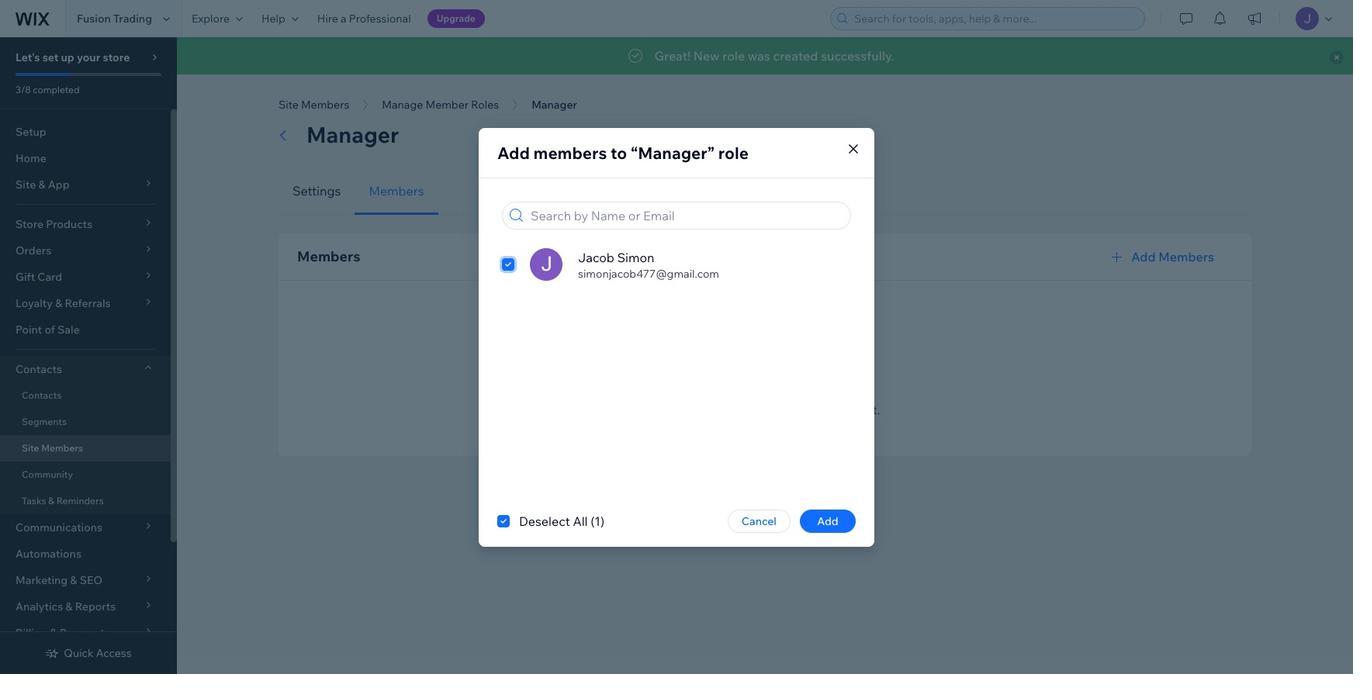 Task type: describe. For each thing, give the bounding box(es) containing it.
simonjacob477@gmail.com
[[578, 267, 719, 281]]

home
[[16, 151, 46, 165]]

site members for site members link
[[22, 442, 83, 454]]

no
[[707, 402, 722, 418]]

let's set up your store
[[16, 50, 130, 64]]

Search by Name or Email field
[[526, 202, 846, 229]]

contacts button
[[0, 356, 171, 383]]

sale
[[57, 323, 80, 337]]

"manager"
[[631, 142, 715, 163]]

set
[[42, 50, 58, 64]]

roles
[[471, 98, 499, 112]]

manage member roles button
[[374, 93, 507, 116]]

1 vertical spatial role
[[719, 142, 749, 163]]

simon
[[617, 250, 655, 265]]

there are no members with this role yet.
[[650, 402, 881, 418]]

add for add members
[[1132, 249, 1156, 265]]

segments link
[[0, 409, 171, 435]]

add members to "manager" role
[[498, 142, 749, 163]]

jacob simon image
[[528, 245, 565, 282]]

settings
[[293, 183, 341, 199]]

community link
[[0, 462, 171, 488]]

fusion trading
[[77, 12, 152, 26]]

help button
[[252, 0, 308, 37]]

community
[[22, 469, 73, 480]]

hire a professional
[[317, 12, 411, 26]]

manage member roles
[[382, 98, 499, 112]]

Deselect All (1) checkbox
[[498, 512, 605, 531]]

&
[[48, 495, 54, 507]]

with
[[783, 402, 808, 418]]

1 vertical spatial members
[[725, 402, 780, 418]]

access
[[96, 647, 132, 661]]

role inside alert
[[723, 48, 745, 64]]

tasks
[[22, 495, 46, 507]]

add button
[[800, 510, 856, 533]]

completed
[[33, 84, 80, 95]]

upgrade button
[[427, 9, 485, 28]]

contacts for the contacts popup button on the bottom
[[16, 362, 62, 376]]

a
[[341, 12, 347, 26]]

jacob simon simonjacob477@gmail.com
[[578, 250, 719, 281]]

to
[[611, 142, 627, 163]]

quick access
[[64, 647, 132, 661]]

this
[[811, 402, 832, 418]]

site for site members link
[[22, 442, 39, 454]]

2 vertical spatial role
[[835, 402, 857, 418]]

segments
[[22, 416, 67, 428]]

quick access button
[[45, 647, 132, 661]]

automations
[[16, 547, 81, 561]]

there
[[650, 402, 684, 418]]

add members button
[[1099, 243, 1233, 271]]

hire a professional link
[[308, 0, 420, 37]]

setup
[[16, 125, 46, 139]]

0 vertical spatial members
[[534, 142, 607, 163]]

deselect all (1)
[[519, 513, 605, 529]]

great!
[[655, 48, 691, 64]]

hire
[[317, 12, 338, 26]]

new
[[694, 48, 720, 64]]

members inside button
[[301, 98, 350, 112]]

yet.
[[859, 402, 881, 418]]

jacob
[[578, 250, 615, 265]]

help
[[262, 12, 286, 26]]

all
[[573, 513, 588, 529]]



Task type: locate. For each thing, give the bounding box(es) containing it.
members
[[534, 142, 607, 163], [725, 402, 780, 418]]

members inside 'sidebar' element
[[41, 442, 83, 454]]

tasks & reminders link
[[0, 488, 171, 515]]

add for add members to "manager" role
[[498, 142, 530, 163]]

0 vertical spatial site
[[279, 98, 299, 112]]

contacts inside popup button
[[16, 362, 62, 376]]

point of sale link
[[0, 317, 171, 343]]

professional
[[349, 12, 411, 26]]

contacts down point of sale
[[16, 362, 62, 376]]

3/8
[[16, 84, 31, 95]]

site
[[279, 98, 299, 112], [22, 442, 39, 454]]

site members link
[[0, 435, 171, 462]]

0 vertical spatial role
[[723, 48, 745, 64]]

your
[[77, 50, 100, 64]]

contacts
[[16, 362, 62, 376], [22, 390, 62, 401]]

site members
[[279, 98, 350, 112], [22, 442, 83, 454]]

site members for site members button on the top left of page
[[279, 98, 350, 112]]

1 horizontal spatial add
[[818, 514, 839, 528]]

site inside 'sidebar' element
[[22, 442, 39, 454]]

home link
[[0, 145, 171, 172]]

add inside button
[[818, 514, 839, 528]]

great! new role was created successfully.
[[655, 48, 895, 64]]

cancel
[[742, 514, 777, 528]]

successfully.
[[821, 48, 895, 64]]

2 vertical spatial add
[[818, 514, 839, 528]]

members inside button
[[369, 183, 424, 199]]

tab list
[[279, 168, 1252, 215]]

site members button
[[271, 93, 357, 116]]

manager
[[307, 121, 399, 148]]

point
[[16, 323, 42, 337]]

automations link
[[0, 541, 171, 567]]

site members up manager
[[279, 98, 350, 112]]

contacts link
[[0, 383, 171, 409]]

created
[[773, 48, 818, 64]]

1 vertical spatial add
[[1132, 249, 1156, 265]]

0 horizontal spatial members
[[534, 142, 607, 163]]

1 horizontal spatial members
[[725, 402, 780, 418]]

add
[[498, 142, 530, 163], [1132, 249, 1156, 265], [818, 514, 839, 528]]

contacts up segments
[[22, 390, 62, 401]]

up
[[61, 50, 74, 64]]

role left was
[[723, 48, 745, 64]]

0 horizontal spatial site members
[[22, 442, 83, 454]]

quick
[[64, 647, 94, 661]]

of
[[45, 323, 55, 337]]

explore
[[192, 12, 230, 26]]

are
[[686, 402, 705, 418]]

deselect
[[519, 513, 570, 529]]

let's
[[16, 50, 40, 64]]

add inside 'button'
[[1132, 249, 1156, 265]]

site members inside 'sidebar' element
[[22, 442, 83, 454]]

members left to
[[534, 142, 607, 163]]

3/8 completed
[[16, 84, 80, 95]]

was
[[748, 48, 771, 64]]

fusion
[[77, 12, 111, 26]]

members inside 'button'
[[1159, 249, 1215, 265]]

tab list containing settings
[[279, 168, 1252, 215]]

None checkbox
[[502, 255, 515, 274]]

setup link
[[0, 119, 171, 145]]

settings button
[[279, 168, 355, 215]]

sidebar element
[[0, 37, 177, 674]]

0 vertical spatial add
[[498, 142, 530, 163]]

members
[[301, 98, 350, 112], [369, 183, 424, 199], [297, 248, 361, 265], [1159, 249, 1215, 265], [41, 442, 83, 454]]

0 vertical spatial site members
[[279, 98, 350, 112]]

role
[[723, 48, 745, 64], [719, 142, 749, 163], [835, 402, 857, 418]]

role right "manager"
[[719, 142, 749, 163]]

site members up community
[[22, 442, 83, 454]]

1 horizontal spatial site members
[[279, 98, 350, 112]]

cancel button
[[728, 510, 791, 533]]

role left yet.
[[835, 402, 857, 418]]

great! new role was created successfully. alert
[[177, 37, 1354, 75]]

1 vertical spatial contacts
[[22, 390, 62, 401]]

store
[[103, 50, 130, 64]]

0 vertical spatial contacts
[[16, 362, 62, 376]]

point of sale
[[16, 323, 80, 337]]

2 horizontal spatial add
[[1132, 249, 1156, 265]]

add members
[[1132, 249, 1215, 265]]

site inside button
[[279, 98, 299, 112]]

manage
[[382, 98, 423, 112]]

0 horizontal spatial add
[[498, 142, 530, 163]]

1 horizontal spatial site
[[279, 98, 299, 112]]

members right the 'no'
[[725, 402, 780, 418]]

0 horizontal spatial site
[[22, 442, 39, 454]]

reminders
[[56, 495, 104, 507]]

site members inside button
[[279, 98, 350, 112]]

site for site members button on the top left of page
[[279, 98, 299, 112]]

upgrade
[[437, 12, 476, 24]]

Search for tools, apps, help & more... field
[[850, 8, 1140, 29]]

contacts for the contacts link
[[22, 390, 62, 401]]

members button
[[355, 168, 438, 215]]

1 vertical spatial site
[[22, 442, 39, 454]]

1 vertical spatial site members
[[22, 442, 83, 454]]

tasks & reminders
[[22, 495, 104, 507]]

member
[[426, 98, 469, 112]]

(1)
[[591, 513, 605, 529]]

trading
[[113, 12, 152, 26]]



Task type: vqa. For each thing, say whether or not it's contained in the screenshot.
New
yes



